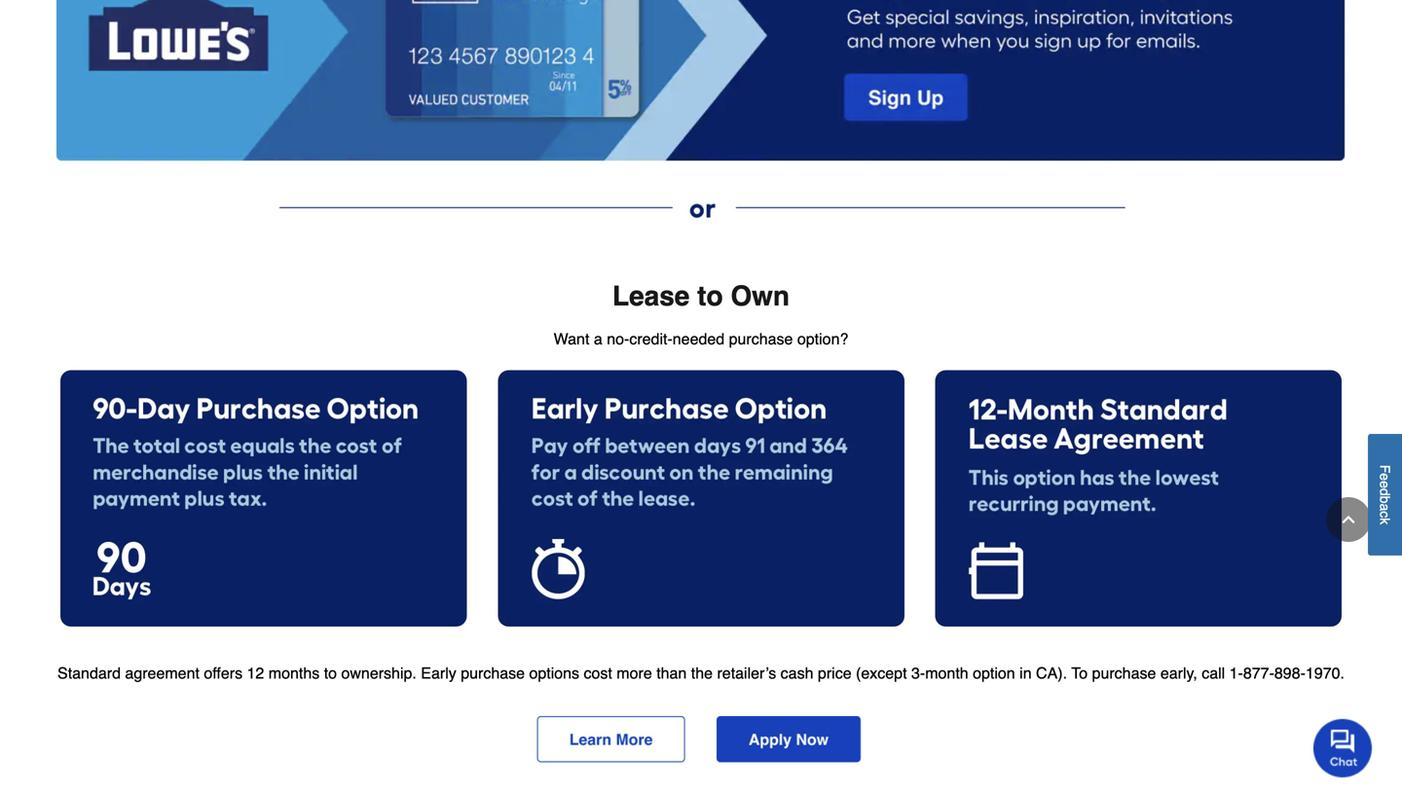 Task type: describe. For each thing, give the bounding box(es) containing it.
3-
[[912, 665, 925, 683]]

want a no-credit-needed purchase option?
[[554, 330, 849, 348]]

standard
[[57, 665, 121, 683]]

standard agreement offers 12 months to ownership. early purchase options cost more than the retailer's cash price (except 3-month option in ca). to purchase early, call 1-877-898-1970.
[[57, 665, 1345, 683]]

877-
[[1244, 665, 1275, 683]]

months
[[269, 665, 320, 683]]

0 vertical spatial to
[[697, 281, 723, 312]]

options
[[529, 665, 580, 683]]

cash
[[781, 665, 814, 683]]

1970.
[[1306, 665, 1345, 683]]

apply now. image
[[717, 717, 1342, 764]]

k
[[1378, 518, 1393, 525]]

the
[[691, 665, 713, 683]]

90-day purchase option. the total cost equals the cost of merchandise plus initial payment plus tax. image
[[60, 371, 467, 627]]

want
[[554, 330, 590, 348]]

c
[[1378, 511, 1393, 518]]

f e e d b a c k
[[1378, 465, 1393, 525]]

needed
[[673, 330, 725, 348]]

in
[[1020, 665, 1032, 683]]

1 e from the top
[[1378, 473, 1393, 481]]

scroll to top element
[[1326, 498, 1371, 542]]

chat invite button image
[[1314, 719, 1373, 778]]

a inside button
[[1378, 504, 1393, 511]]

1 horizontal spatial purchase
[[729, 330, 793, 348]]

option
[[973, 665, 1015, 683]]

f e e d b a c k button
[[1368, 434, 1402, 556]]

early
[[421, 665, 457, 683]]

898-
[[1275, 665, 1306, 683]]

ca).
[[1036, 665, 1067, 683]]



Task type: vqa. For each thing, say whether or not it's contained in the screenshot.
"Apply Now." Image
yes



Task type: locate. For each thing, give the bounding box(es) containing it.
sign up for savings. get special savings, inspiration and invitations when you sign up for emails. image
[[56, 0, 1346, 162]]

to
[[697, 281, 723, 312], [324, 665, 337, 683]]

early,
[[1161, 665, 1198, 683]]

1 horizontal spatial a
[[1378, 504, 1393, 511]]

(except
[[856, 665, 907, 683]]

e up d
[[1378, 473, 1393, 481]]

b
[[1378, 496, 1393, 504]]

1 horizontal spatial to
[[697, 281, 723, 312]]

d
[[1378, 489, 1393, 496]]

1 vertical spatial to
[[324, 665, 337, 683]]

to
[[1072, 665, 1088, 683]]

2 horizontal spatial purchase
[[1092, 665, 1156, 683]]

than
[[657, 665, 687, 683]]

purchase right to
[[1092, 665, 1156, 683]]

ownership.
[[341, 665, 417, 683]]

0 horizontal spatial purchase
[[461, 665, 525, 683]]

12-month standard lease agreement. this option has the lowest recurring payment. image
[[936, 371, 1342, 627]]

1-
[[1230, 665, 1244, 683]]

purchase down own
[[729, 330, 793, 348]]

lease to own
[[613, 281, 790, 312]]

a up the k
[[1378, 504, 1393, 511]]

chevron up image
[[1339, 510, 1359, 530]]

call
[[1202, 665, 1225, 683]]

or. image
[[56, 193, 1346, 223]]

offers
[[204, 665, 243, 683]]

agreement
[[125, 665, 200, 683]]

cost
[[584, 665, 612, 683]]

2 e from the top
[[1378, 481, 1393, 489]]

0 vertical spatial a
[[594, 330, 603, 348]]

a left no-
[[594, 330, 603, 348]]

lease
[[613, 281, 690, 312]]

12
[[247, 665, 264, 683]]

to up want a no-credit-needed purchase option?
[[697, 281, 723, 312]]

month
[[925, 665, 969, 683]]

e up b
[[1378, 481, 1393, 489]]

purchase right early
[[461, 665, 525, 683]]

early purchase option. pay off between days 91 and 364 for discount on remaining cost of the lease. image
[[498, 371, 904, 627]]

price
[[818, 665, 852, 683]]

a
[[594, 330, 603, 348], [1378, 504, 1393, 511]]

0 horizontal spatial to
[[324, 665, 337, 683]]

e
[[1378, 473, 1393, 481], [1378, 481, 1393, 489]]

own
[[731, 281, 790, 312]]

retailer's
[[717, 665, 776, 683]]

0 horizontal spatial a
[[594, 330, 603, 348]]

no-
[[607, 330, 629, 348]]

more
[[617, 665, 652, 683]]

f
[[1378, 465, 1393, 473]]

learn more. image
[[60, 717, 686, 764]]

to right months
[[324, 665, 337, 683]]

credit-
[[629, 330, 673, 348]]

purchase
[[729, 330, 793, 348], [461, 665, 525, 683], [1092, 665, 1156, 683]]

option?
[[797, 330, 849, 348]]

1 vertical spatial a
[[1378, 504, 1393, 511]]



